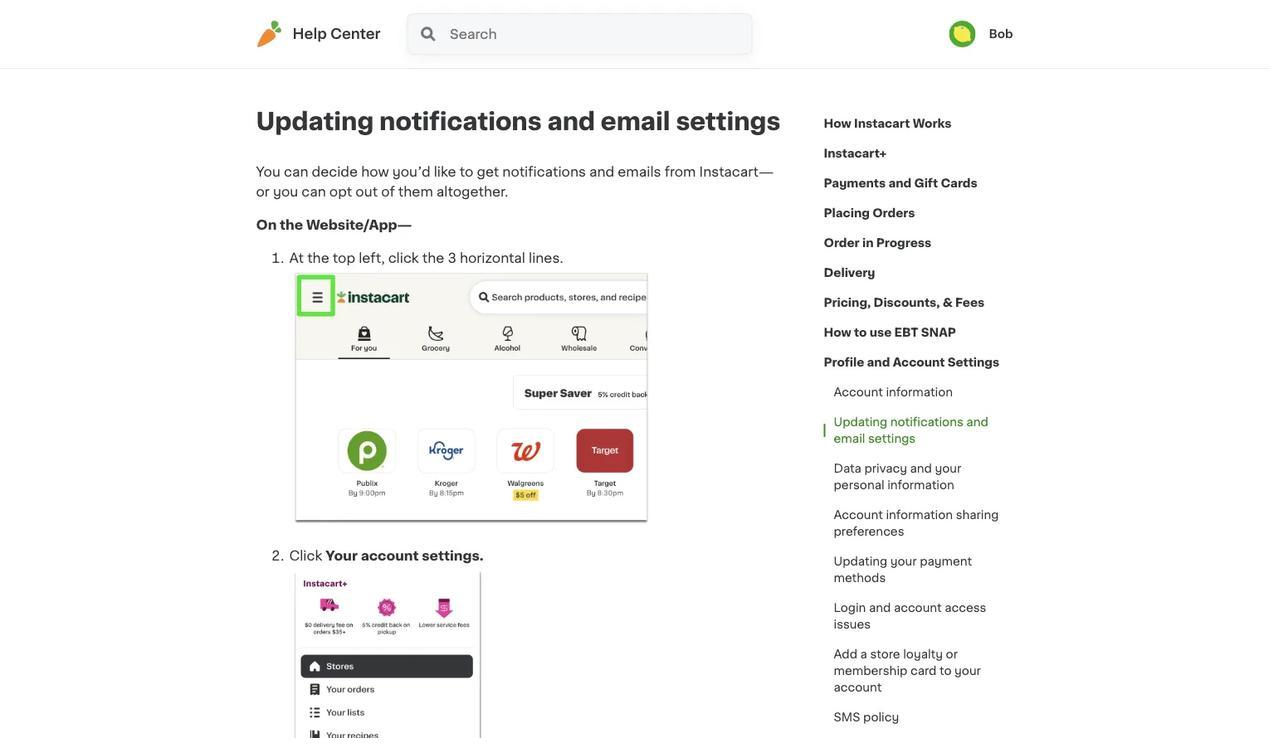 Task type: vqa. For each thing, say whether or not it's contained in the screenshot.
information
yes



Task type: describe. For each thing, give the bounding box(es) containing it.
information for account information
[[886, 387, 953, 398]]

user avatar image
[[949, 21, 976, 47]]

sms
[[834, 712, 860, 724]]

updating your payment methods link
[[824, 547, 1013, 593]]

updating your payment methods
[[834, 556, 972, 584]]

account information link
[[824, 378, 963, 408]]

account information sharing preferences link
[[824, 500, 1013, 547]]

at
[[289, 251, 304, 265]]

payments and gift cards
[[824, 178, 977, 189]]

pricing, discounts, & fees
[[824, 297, 985, 309]]

1 horizontal spatial to
[[854, 327, 867, 339]]

to inside you can decide how you'd like to get notifications and emails from instacart— or you can opt out of them altogether.
[[460, 165, 473, 178]]

0 vertical spatial email
[[601, 110, 670, 134]]

placing orders link
[[824, 198, 915, 228]]

decide
[[312, 165, 358, 178]]

use
[[870, 327, 892, 339]]

0 vertical spatial can
[[284, 165, 308, 178]]

settings.
[[422, 550, 484, 563]]

center
[[330, 27, 381, 41]]

pricing, discounts, & fees link
[[824, 288, 985, 318]]

and inside "login and account access issues"
[[869, 603, 891, 614]]

instacart—
[[699, 165, 774, 178]]

how instacart works
[[824, 118, 952, 129]]

altogether.
[[436, 185, 508, 198]]

click your account settings.
[[289, 550, 484, 563]]

methods
[[834, 573, 886, 584]]

order
[[824, 237, 860, 249]]

help
[[293, 27, 327, 41]]

how for how instacart works
[[824, 118, 851, 129]]

add a store loyalty or membership card to your account
[[834, 649, 981, 694]]

or inside add a store loyalty or membership card to your account
[[946, 649, 958, 661]]

out
[[356, 185, 378, 198]]

login and account access issues link
[[824, 593, 1013, 640]]

of
[[381, 185, 395, 198]]

how for how to use ebt snap
[[824, 327, 851, 339]]

personal
[[834, 480, 884, 491]]

your
[[326, 550, 358, 563]]

issues
[[834, 619, 871, 631]]

top
[[333, 251, 355, 265]]

information inside data privacy and your personal information
[[887, 480, 954, 491]]

access
[[945, 603, 986, 614]]

sms policy link
[[824, 703, 909, 733]]

order in progress
[[824, 237, 931, 249]]

and inside data privacy and your personal information
[[910, 463, 932, 475]]

you
[[273, 185, 298, 198]]

your inside data privacy and your personal information
[[935, 463, 961, 475]]

0 vertical spatial updating
[[256, 110, 374, 134]]

the for at
[[307, 251, 329, 265]]

card
[[911, 666, 937, 677]]

profile
[[824, 357, 864, 369]]

0 horizontal spatial settings
[[676, 110, 781, 134]]

updating notifications and email settings link
[[824, 408, 1013, 454]]

your inside updating your payment methods
[[890, 556, 917, 568]]

policy
[[863, 712, 899, 724]]

how instacart works link
[[824, 109, 952, 139]]

get
[[477, 165, 499, 178]]

settings
[[948, 357, 999, 369]]

opt
[[329, 185, 352, 198]]

emails
[[618, 165, 661, 178]]

store
[[870, 649, 900, 661]]

notifications inside you can decide how you'd like to get notifications and emails from instacart— or you can opt out of them altogether.
[[502, 165, 586, 178]]

how to use ebt snap
[[824, 327, 956, 339]]

you can decide how you'd like to get notifications and emails from instacart— or you can opt out of them altogether.
[[256, 165, 774, 198]]

instacart image
[[256, 21, 283, 47]]

account for account information
[[834, 387, 883, 398]]

account information sharing preferences
[[834, 510, 999, 538]]

and left gift
[[888, 178, 912, 189]]

on
[[256, 218, 277, 232]]

left,
[[359, 251, 385, 265]]

how
[[361, 165, 389, 178]]

ebt
[[894, 327, 918, 339]]

a
[[860, 649, 867, 661]]

placing orders
[[824, 208, 915, 219]]

bob link
[[949, 21, 1013, 47]]

payments
[[824, 178, 886, 189]]

updating for updating notifications and email settings link
[[834, 417, 887, 428]]

notifications inside the updating notifications and email settings
[[890, 417, 963, 428]]

the for on
[[280, 218, 303, 232]]

them
[[398, 185, 433, 198]]

you
[[256, 165, 280, 178]]

preferences
[[834, 526, 904, 538]]

placing
[[824, 208, 870, 219]]

account information
[[834, 387, 953, 398]]

account for your
[[361, 550, 419, 563]]

lines.
[[529, 251, 563, 265]]

pricing,
[[824, 297, 871, 309]]

delivery link
[[824, 258, 875, 288]]

help center link
[[256, 21, 381, 47]]

horizontal
[[460, 251, 525, 265]]

instacart+
[[824, 148, 887, 159]]

email inside the updating notifications and email settings
[[834, 433, 865, 445]]

help center
[[293, 27, 381, 41]]

order in progress link
[[824, 228, 931, 258]]

payment
[[920, 556, 972, 568]]



Task type: locate. For each thing, give the bounding box(es) containing it.
the left 3
[[422, 251, 444, 265]]

account right your
[[361, 550, 419, 563]]

updating notifications and email settings up get
[[256, 110, 781, 134]]

data
[[834, 463, 861, 475]]

2 vertical spatial your
[[955, 666, 981, 677]]

1 horizontal spatial email
[[834, 433, 865, 445]]

0 vertical spatial to
[[460, 165, 473, 178]]

1 vertical spatial notifications
[[502, 165, 586, 178]]

to left use
[[854, 327, 867, 339]]

from
[[665, 165, 696, 178]]

how up the profile
[[824, 327, 851, 339]]

to inside add a store loyalty or membership card to your account
[[940, 666, 952, 677]]

account down updating your payment methods "link"
[[894, 603, 942, 614]]

1 how from the top
[[824, 118, 851, 129]]

and left emails
[[589, 165, 614, 178]]

gift
[[914, 178, 938, 189]]

cards
[[941, 178, 977, 189]]

2 vertical spatial account
[[834, 510, 883, 521]]

account inside add a store loyalty or membership card to your account
[[834, 682, 882, 694]]

you'd
[[392, 165, 430, 178]]

information up "account information sharing preferences" link
[[887, 480, 954, 491]]

and up you can decide how you'd like to get notifications and emails from instacart— or you can opt out of them altogether.
[[547, 110, 595, 134]]

account
[[893, 357, 945, 369], [834, 387, 883, 398], [834, 510, 883, 521]]

0 horizontal spatial email
[[601, 110, 670, 134]]

updating notifications and email settings inside updating notifications and email settings link
[[834, 417, 988, 445]]

notifications down account information "link"
[[890, 417, 963, 428]]

1 horizontal spatial or
[[946, 649, 958, 661]]

1 vertical spatial how
[[824, 327, 851, 339]]

2 vertical spatial account
[[834, 682, 882, 694]]

1 horizontal spatial settings
[[868, 433, 916, 445]]

website/app—
[[306, 218, 412, 232]]

like
[[434, 165, 456, 178]]

your
[[935, 463, 961, 475], [890, 556, 917, 568], [955, 666, 981, 677]]

sharing
[[956, 510, 999, 521]]

notifications right get
[[502, 165, 586, 178]]

0 vertical spatial how
[[824, 118, 851, 129]]

updating inside the updating notifications and email settings
[[834, 417, 887, 428]]

discounts,
[[874, 297, 940, 309]]

notifications up like
[[379, 110, 542, 134]]

0 horizontal spatial the
[[280, 218, 303, 232]]

the
[[280, 218, 303, 232], [307, 251, 329, 265], [422, 251, 444, 265]]

0 vertical spatial account
[[893, 357, 945, 369]]

account inside account information sharing preferences
[[834, 510, 883, 521]]

0 vertical spatial settings
[[676, 110, 781, 134]]

how up the instacart+
[[824, 118, 851, 129]]

and right privacy
[[910, 463, 932, 475]]

information down data privacy and your personal information link in the bottom of the page
[[886, 510, 953, 521]]

updating up methods
[[834, 556, 887, 568]]

1 vertical spatial information
[[887, 480, 954, 491]]

0 vertical spatial updating notifications and email settings
[[256, 110, 781, 134]]

data privacy and your personal information link
[[824, 454, 1013, 500]]

account inside "login and account access issues"
[[894, 603, 942, 614]]

1 vertical spatial or
[[946, 649, 958, 661]]

or right loyalty on the right bottom
[[946, 649, 958, 661]]

1 vertical spatial to
[[854, 327, 867, 339]]

updating inside updating your payment methods
[[834, 556, 887, 568]]

and down use
[[867, 357, 890, 369]]

1 vertical spatial your
[[890, 556, 917, 568]]

email up emails
[[601, 110, 670, 134]]

settings inside the updating notifications and email settings
[[868, 433, 916, 445]]

account
[[361, 550, 419, 563], [894, 603, 942, 614], [834, 682, 882, 694]]

profile and account settings link
[[824, 348, 999, 378]]

2 horizontal spatial the
[[422, 251, 444, 265]]

2 horizontal spatial to
[[940, 666, 952, 677]]

updating notifications and email settings down account information "link"
[[834, 417, 988, 445]]

1 horizontal spatial updating notifications and email settings
[[834, 417, 988, 445]]

to up altogether.
[[460, 165, 473, 178]]

1 vertical spatial email
[[834, 433, 865, 445]]

how to use ebt snap link
[[824, 318, 956, 348]]

information
[[886, 387, 953, 398], [887, 480, 954, 491], [886, 510, 953, 521]]

account down ebt
[[893, 357, 945, 369]]

1 vertical spatial updating
[[834, 417, 887, 428]]

payments and gift cards link
[[824, 168, 977, 198]]

or inside you can decide how you'd like to get notifications and emails from instacart— or you can opt out of them altogether.
[[256, 185, 270, 198]]

account for account information sharing preferences
[[834, 510, 883, 521]]

in
[[862, 237, 874, 249]]

progress
[[876, 237, 931, 249]]

account inside "link"
[[834, 387, 883, 398]]

and right login
[[869, 603, 891, 614]]

3
[[448, 251, 456, 265]]

at the top left, click the 3 horizontal lines.
[[289, 251, 563, 265]]

2 vertical spatial information
[[886, 510, 953, 521]]

your down updating notifications and email settings link
[[935, 463, 961, 475]]

updating
[[256, 110, 374, 134], [834, 417, 887, 428], [834, 556, 887, 568]]

updating for updating your payment methods "link"
[[834, 556, 887, 568]]

and down settings
[[966, 417, 988, 428]]

data privacy and your personal information
[[834, 463, 961, 491]]

2 vertical spatial updating
[[834, 556, 887, 568]]

orders
[[872, 208, 915, 219]]

profile and account settings
[[824, 357, 999, 369]]

1 vertical spatial updating notifications and email settings
[[834, 417, 988, 445]]

2 vertical spatial to
[[940, 666, 952, 677]]

information down profile and account settings link
[[886, 387, 953, 398]]

sms policy
[[834, 712, 899, 724]]

0 vertical spatial account
[[361, 550, 419, 563]]

email
[[601, 110, 670, 134], [834, 433, 865, 445]]

1 horizontal spatial the
[[307, 251, 329, 265]]

updating down account information at the right bottom of page
[[834, 417, 887, 428]]

delivery
[[824, 267, 875, 279]]

fees
[[955, 297, 985, 309]]

1 horizontal spatial account
[[834, 682, 882, 694]]

settings up "instacart—"
[[676, 110, 781, 134]]

privacy
[[864, 463, 907, 475]]

loyalty
[[903, 649, 943, 661]]

bob
[[989, 28, 1013, 40]]

information inside account information "link"
[[886, 387, 953, 398]]

2 horizontal spatial account
[[894, 603, 942, 614]]

account up 'preferences'
[[834, 510, 883, 521]]

1 vertical spatial settings
[[868, 433, 916, 445]]

your right card
[[955, 666, 981, 677]]

updating up decide
[[256, 110, 374, 134]]

the right at
[[307, 251, 329, 265]]

1 vertical spatial account
[[894, 603, 942, 614]]

can up you
[[284, 165, 308, 178]]

email up data
[[834, 433, 865, 445]]

on the website/app—
[[256, 218, 412, 232]]

2 vertical spatial notifications
[[890, 417, 963, 428]]

and inside the updating notifications and email settings
[[966, 417, 988, 428]]

your down account information sharing preferences
[[890, 556, 917, 568]]

0 horizontal spatial account
[[361, 550, 419, 563]]

login and account access issues
[[834, 603, 986, 631]]

add a store loyalty or membership card to your account link
[[824, 640, 1013, 703]]

instacart
[[854, 118, 910, 129]]

&
[[943, 297, 953, 309]]

2 how from the top
[[824, 327, 851, 339]]

can
[[284, 165, 308, 178], [302, 185, 326, 198]]

0 vertical spatial your
[[935, 463, 961, 475]]

how
[[824, 118, 851, 129], [824, 327, 851, 339]]

0 vertical spatial information
[[886, 387, 953, 398]]

information for account information sharing preferences
[[886, 510, 953, 521]]

account down the profile
[[834, 387, 883, 398]]

snap
[[921, 327, 956, 339]]

and inside you can decide how you'd like to get notifications and emails from instacart— or you can opt out of them altogether.
[[589, 165, 614, 178]]

Search search field
[[448, 14, 752, 54]]

1 vertical spatial can
[[302, 185, 326, 198]]

your inside add a store loyalty or membership card to your account
[[955, 666, 981, 677]]

can left opt
[[302, 185, 326, 198]]

or down 'you'
[[256, 185, 270, 198]]

works
[[913, 118, 952, 129]]

the right on at the left of the page
[[280, 218, 303, 232]]

notifications
[[379, 110, 542, 134], [502, 165, 586, 178], [890, 417, 963, 428]]

account down membership
[[834, 682, 882, 694]]

click
[[289, 550, 322, 563]]

click
[[388, 251, 419, 265]]

0 horizontal spatial updating notifications and email settings
[[256, 110, 781, 134]]

or
[[256, 185, 270, 198], [946, 649, 958, 661]]

add
[[834, 649, 857, 661]]

0 vertical spatial notifications
[[379, 110, 542, 134]]

0 horizontal spatial to
[[460, 165, 473, 178]]

to
[[460, 165, 473, 178], [854, 327, 867, 339], [940, 666, 952, 677]]

account for and
[[894, 603, 942, 614]]

settings up privacy
[[868, 433, 916, 445]]

1 vertical spatial account
[[834, 387, 883, 398]]

instacart+ link
[[824, 139, 887, 168]]

updating notifications and email settings
[[256, 110, 781, 134], [834, 417, 988, 445]]

information inside account information sharing preferences
[[886, 510, 953, 521]]

settings
[[676, 110, 781, 134], [868, 433, 916, 445]]

to right card
[[940, 666, 952, 677]]

0 vertical spatial or
[[256, 185, 270, 198]]

0 horizontal spatial or
[[256, 185, 270, 198]]



